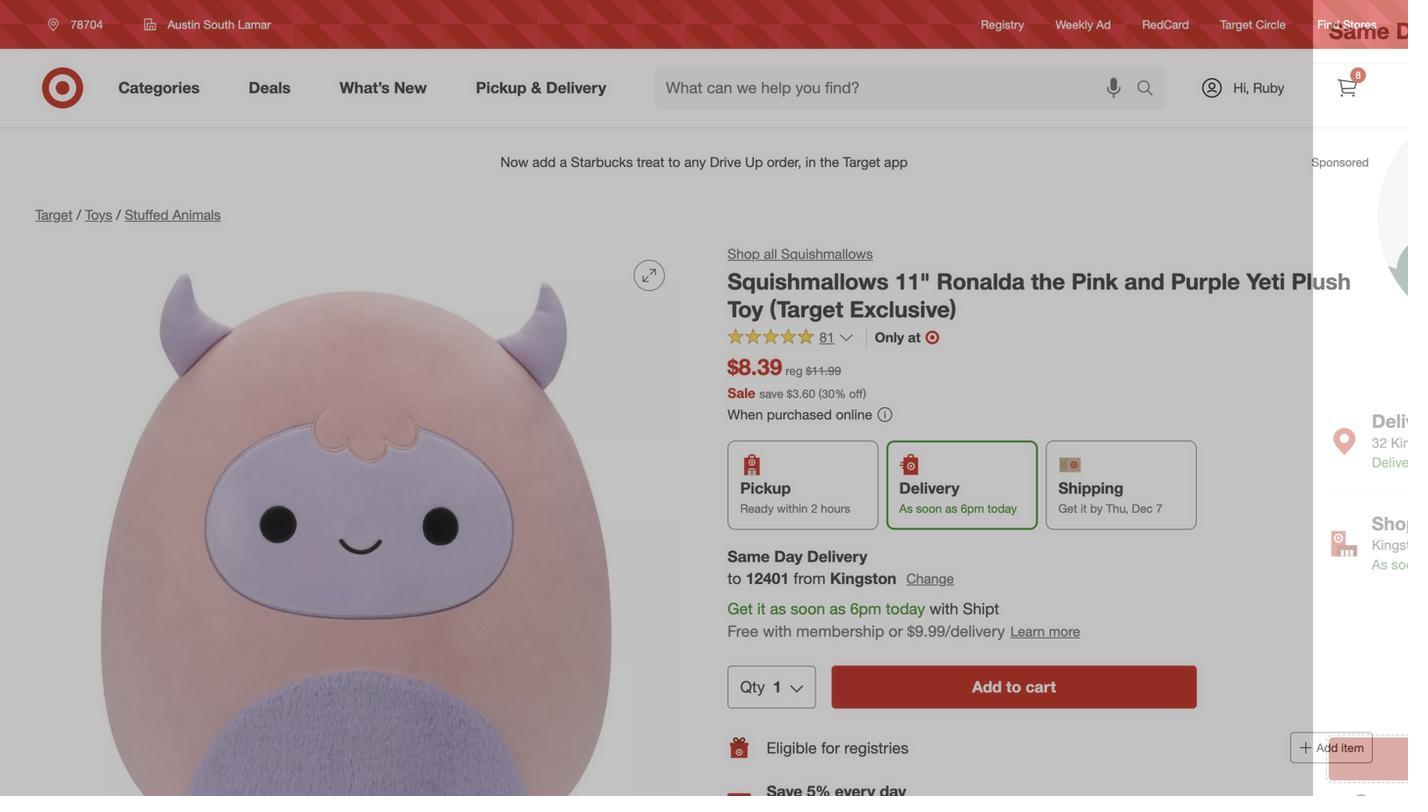 Task type: describe. For each thing, give the bounding box(es) containing it.
(
[[819, 387, 822, 401]]

eligible for registries
[[767, 739, 909, 758]]

to inside button
[[1006, 678, 1021, 697]]

add for add to cart
[[972, 678, 1002, 697]]

target for target circle
[[1220, 17, 1252, 32]]

81 link
[[727, 328, 854, 351]]

find
[[1317, 17, 1340, 32]]

only
[[875, 329, 904, 346]]

eligible
[[767, 739, 817, 758]]

target circle link
[[1220, 16, 1286, 33]]

$8.39 reg $11.99 sale save $ 3.60 ( 30 % off )
[[727, 353, 866, 402]]

12401
[[746, 570, 789, 589]]

81
[[819, 329, 835, 346]]

target for target / toys / stuffed animals
[[35, 206, 73, 223]]

redcard
[[1142, 17, 1189, 32]]

only at
[[875, 329, 921, 346]]

target link
[[35, 206, 73, 223]]

ad
[[1096, 17, 1111, 32]]

target circle
[[1220, 17, 1286, 32]]

as
[[899, 502, 913, 516]]

6pm inside delivery as soon as 6pm today
[[961, 502, 984, 516]]

$11.99
[[806, 364, 841, 378]]

8 link
[[1326, 66, 1369, 110]]

day
[[774, 547, 803, 566]]

find stores
[[1317, 17, 1377, 32]]

ronalda
[[937, 268, 1025, 295]]

at
[[908, 329, 921, 346]]

weekly
[[1056, 17, 1093, 32]]

reg
[[786, 364, 803, 378]]

circle
[[1256, 17, 1286, 32]]

registry
[[981, 17, 1024, 32]]

find stores link
[[1317, 16, 1377, 33]]

learn more button
[[1009, 621, 1081, 643]]

stuffed animals link
[[125, 206, 221, 223]]

1 vertical spatial with
[[763, 622, 792, 641]]

registries
[[844, 739, 909, 758]]

add to cart
[[972, 678, 1056, 697]]

off
[[849, 387, 863, 401]]

for
[[821, 739, 840, 758]]

add for add item
[[1316, 741, 1338, 756]]

get inside shipping get it by thu, dec 7
[[1058, 502, 1077, 516]]

toys
[[85, 206, 112, 223]]

yeti
[[1246, 268, 1285, 295]]

3.60
[[792, 387, 815, 401]]

weekly ad
[[1056, 17, 1111, 32]]

sale
[[727, 385, 756, 402]]

thu,
[[1106, 502, 1128, 516]]

within
[[777, 502, 808, 516]]

membership
[[796, 622, 884, 641]]

delivery as soon as 6pm today
[[899, 479, 1017, 516]]

plush
[[1291, 268, 1351, 295]]

What can we help you find? suggestions appear below search field
[[654, 66, 1141, 110]]

2 / from the left
[[116, 206, 121, 223]]

same day delivery
[[727, 547, 867, 566]]

(target
[[770, 296, 843, 323]]

more
[[1049, 623, 1080, 640]]

the
[[1031, 268, 1065, 295]]

get it as soon as 6pm today with shipt free with membership or $9.99/delivery learn more
[[727, 600, 1080, 641]]

cart
[[1026, 678, 1056, 697]]

as inside delivery as soon as 6pm today
[[945, 502, 957, 516]]

same
[[727, 547, 770, 566]]

kingston
[[830, 570, 897, 589]]

save
[[759, 387, 783, 401]]

hours
[[821, 502, 850, 516]]



Task type: vqa. For each thing, say whether or not it's contained in the screenshot.
bottom CHARLOTTE
no



Task type: locate. For each thing, give the bounding box(es) containing it.
6pm right as
[[961, 502, 984, 516]]

soon inside the get it as soon as 6pm today with shipt free with membership or $9.99/delivery learn more
[[791, 600, 825, 619]]

with up the $9.99/delivery at the right of page
[[929, 600, 958, 619]]

0 horizontal spatial to
[[727, 570, 741, 589]]

1 horizontal spatial to
[[1006, 678, 1021, 697]]

and
[[1124, 268, 1165, 295]]

all
[[764, 245, 777, 263]]

free
[[727, 622, 758, 641]]

11"
[[895, 268, 930, 295]]

/ right "toys" link on the top of the page
[[116, 206, 121, 223]]

0 horizontal spatial with
[[763, 622, 792, 641]]

shipt
[[963, 600, 999, 619]]

2 horizontal spatial as
[[945, 502, 957, 516]]

squishmallows right all
[[781, 245, 873, 263]]

soon inside delivery as soon as 6pm today
[[916, 502, 942, 516]]

add item
[[1316, 741, 1364, 756]]

registry link
[[981, 16, 1024, 33]]

ready
[[740, 502, 774, 516]]

6pm down kingston
[[850, 600, 881, 619]]

item
[[1341, 741, 1364, 756]]

weekly ad link
[[1056, 16, 1111, 33]]

pink
[[1071, 268, 1118, 295]]

30
[[822, 387, 835, 401]]

search button
[[1127, 66, 1174, 113]]

change button
[[905, 568, 955, 591]]

stores
[[1343, 17, 1377, 32]]

delivery up from kingston
[[807, 547, 867, 566]]

1 horizontal spatial soon
[[916, 502, 942, 516]]

today left by
[[987, 502, 1017, 516]]

2
[[811, 502, 818, 516]]

1 horizontal spatial today
[[987, 502, 1017, 516]]

to left cart
[[1006, 678, 1021, 697]]

0 vertical spatial get
[[1058, 502, 1077, 516]]

shop
[[727, 245, 760, 263]]

$
[[787, 387, 792, 401]]

today
[[987, 502, 1017, 516], [886, 600, 925, 619]]

add left item
[[1316, 741, 1338, 756]]

today inside the get it as soon as 6pm today with shipt free with membership or $9.99/delivery learn more
[[886, 600, 925, 619]]

1 horizontal spatial /
[[116, 206, 121, 223]]

redcard link
[[1142, 16, 1189, 33]]

to
[[727, 570, 741, 589], [1006, 678, 1021, 697]]

when purchased online
[[727, 406, 872, 423]]

squishmallows
[[781, 245, 873, 263], [727, 268, 889, 295]]

)
[[863, 387, 866, 401]]

1 vertical spatial squishmallows
[[727, 268, 889, 295]]

to 12401
[[727, 570, 789, 589]]

1 vertical spatial add
[[1316, 741, 1338, 756]]

target / toys / stuffed animals
[[35, 206, 221, 223]]

shipping
[[1058, 479, 1124, 498]]

/ left "toys" link on the top of the page
[[77, 206, 81, 223]]

it up free
[[757, 600, 766, 619]]

/
[[77, 206, 81, 223], [116, 206, 121, 223]]

get inside the get it as soon as 6pm today with shipt free with membership or $9.99/delivery learn more
[[727, 600, 753, 619]]

1 horizontal spatial delivery
[[899, 479, 959, 498]]

6pm
[[961, 502, 984, 516], [850, 600, 881, 619]]

toys link
[[85, 206, 112, 223]]

1 horizontal spatial add
[[1316, 741, 1338, 756]]

add item button
[[1290, 733, 1373, 764]]

0 horizontal spatial as
[[770, 600, 786, 619]]

get left by
[[1058, 502, 1077, 516]]

get up free
[[727, 600, 753, 619]]

target inside the target circle link
[[1220, 17, 1252, 32]]

0 horizontal spatial /
[[77, 206, 81, 223]]

learn
[[1010, 623, 1045, 640]]

from
[[794, 570, 826, 589]]

shop all squishmallows squishmallows 11" ronalda the pink and purple yeti plush toy (target exclusive)
[[727, 245, 1351, 323]]

1 vertical spatial delivery
[[807, 547, 867, 566]]

1 vertical spatial 6pm
[[850, 600, 881, 619]]

0 vertical spatial squishmallows
[[781, 245, 873, 263]]

0 horizontal spatial add
[[972, 678, 1002, 697]]

change
[[906, 571, 954, 588]]

purchased
[[767, 406, 832, 423]]

today inside delivery as soon as 6pm today
[[987, 502, 1017, 516]]

8
[[1355, 69, 1361, 81]]

delivery inside delivery as soon as 6pm today
[[899, 479, 959, 498]]

target left toys
[[35, 206, 73, 223]]

shipping get it by thu, dec 7
[[1058, 479, 1163, 516]]

1 vertical spatial today
[[886, 600, 925, 619]]

1 vertical spatial target
[[35, 206, 73, 223]]

1 horizontal spatial 6pm
[[961, 502, 984, 516]]

it left by
[[1081, 502, 1087, 516]]

1 vertical spatial soon
[[791, 600, 825, 619]]

as up membership
[[830, 600, 846, 619]]

soon
[[916, 502, 942, 516], [791, 600, 825, 619]]

0 vertical spatial add
[[972, 678, 1002, 697]]

as down 12401
[[770, 600, 786, 619]]

0 vertical spatial target
[[1220, 17, 1252, 32]]

1 / from the left
[[77, 206, 81, 223]]

it inside shipping get it by thu, dec 7
[[1081, 502, 1087, 516]]

0 vertical spatial 6pm
[[961, 502, 984, 516]]

animals
[[172, 206, 221, 223]]

get
[[1058, 502, 1077, 516], [727, 600, 753, 619]]

dec
[[1132, 502, 1153, 516]]

1 vertical spatial get
[[727, 600, 753, 619]]

0 horizontal spatial get
[[727, 600, 753, 619]]

search
[[1127, 80, 1174, 99]]

delivery up as
[[899, 479, 959, 498]]

as
[[945, 502, 957, 516], [770, 600, 786, 619], [830, 600, 846, 619]]

%
[[835, 387, 846, 401]]

by
[[1090, 502, 1103, 516]]

to down same
[[727, 570, 741, 589]]

1 horizontal spatial it
[[1081, 502, 1087, 516]]

0 vertical spatial with
[[929, 600, 958, 619]]

6pm inside the get it as soon as 6pm today with shipt free with membership or $9.99/delivery learn more
[[850, 600, 881, 619]]

as right as
[[945, 502, 957, 516]]

$8.39
[[727, 353, 782, 381]]

0 horizontal spatial target
[[35, 206, 73, 223]]

0 vertical spatial to
[[727, 570, 741, 589]]

target
[[1220, 17, 1252, 32], [35, 206, 73, 223]]

online
[[836, 406, 872, 423]]

0 horizontal spatial 6pm
[[850, 600, 881, 619]]

0 vertical spatial today
[[987, 502, 1017, 516]]

1 horizontal spatial as
[[830, 600, 846, 619]]

1 horizontal spatial with
[[929, 600, 958, 619]]

stuffed
[[125, 206, 169, 223]]

0 vertical spatial soon
[[916, 502, 942, 516]]

squishmallows 11&#34; ronalda the pink and purple yeti plush toy (target exclusive), 1 of 16 image
[[35, 244, 681, 797]]

or
[[889, 622, 903, 641]]

pickup
[[740, 479, 791, 498]]

0 horizontal spatial soon
[[791, 600, 825, 619]]

it inside the get it as soon as 6pm today with shipt free with membership or $9.99/delivery learn more
[[757, 600, 766, 619]]

1 horizontal spatial get
[[1058, 502, 1077, 516]]

with
[[929, 600, 958, 619], [763, 622, 792, 641]]

add left cart
[[972, 678, 1002, 697]]

soon right as
[[916, 502, 942, 516]]

with right free
[[763, 622, 792, 641]]

it
[[1081, 502, 1087, 516], [757, 600, 766, 619]]

0 vertical spatial it
[[1081, 502, 1087, 516]]

advertisement region
[[20, 139, 1388, 186]]

exclusive)
[[850, 296, 956, 323]]

7
[[1156, 502, 1163, 516]]

add
[[972, 678, 1002, 697], [1316, 741, 1338, 756]]

1 vertical spatial to
[[1006, 678, 1021, 697]]

purple
[[1171, 268, 1240, 295]]

dialog
[[1390, 0, 1408, 797]]

0 horizontal spatial delivery
[[807, 547, 867, 566]]

from kingston
[[794, 570, 897, 589]]

1 vertical spatial it
[[757, 600, 766, 619]]

add to cart button
[[831, 667, 1197, 710]]

0 horizontal spatial it
[[757, 600, 766, 619]]

target left circle
[[1220, 17, 1252, 32]]

0 vertical spatial delivery
[[899, 479, 959, 498]]

today up or
[[886, 600, 925, 619]]

1 horizontal spatial target
[[1220, 17, 1252, 32]]

soon down from
[[791, 600, 825, 619]]

squishmallows up (target
[[727, 268, 889, 295]]

toy
[[727, 296, 763, 323]]

pickup ready within 2 hours
[[740, 479, 850, 516]]

when
[[727, 406, 763, 423]]

0 horizontal spatial today
[[886, 600, 925, 619]]



